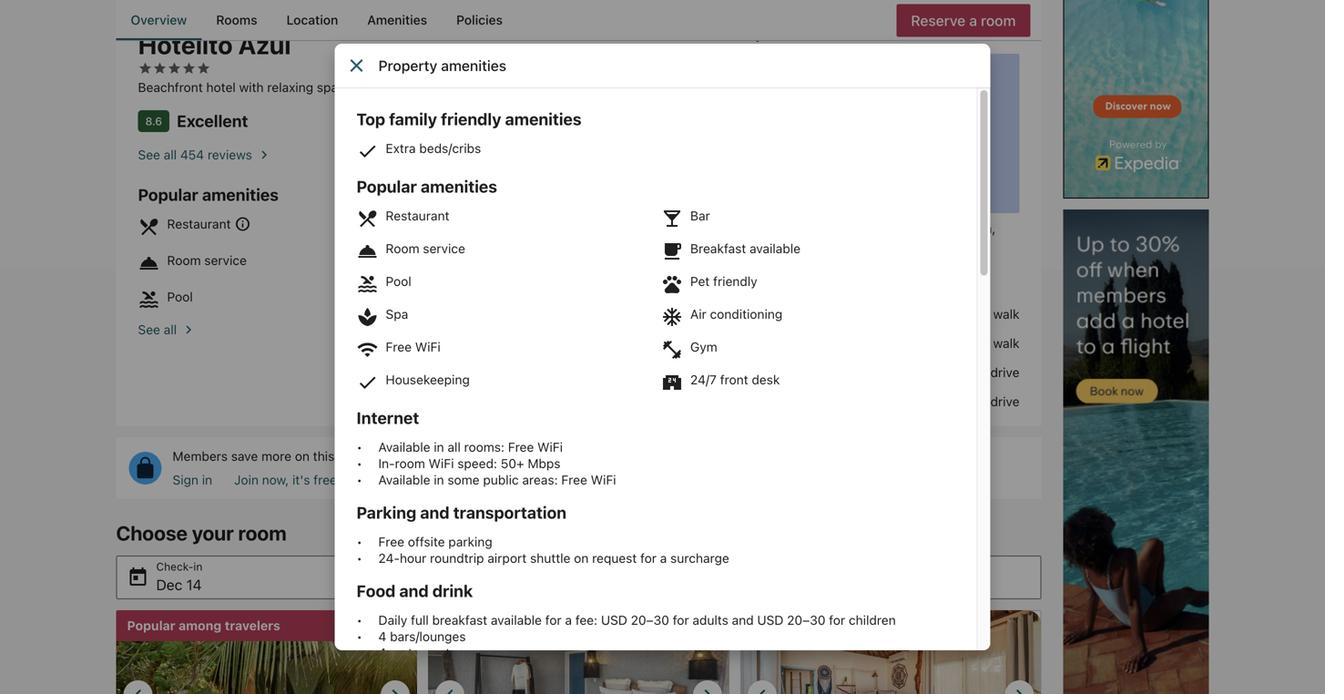 Task type: describe. For each thing, give the bounding box(es) containing it.
1 horizontal spatial service
[[423, 241, 466, 256]]

shuttle
[[530, 551, 571, 566]]

2 min drive
[[955, 365, 1020, 380]]

hotel
[[206, 80, 236, 95]]

breakfast available inside group
[[691, 241, 801, 256]]

popular location image
[[737, 306, 770, 328]]

policies
[[457, 12, 503, 27]]

spa
[[317, 80, 338, 95]]

beds/cribs
[[420, 141, 481, 156]]

77780
[[781, 237, 819, 252]]

surcharge
[[671, 551, 730, 566]]

bars/lounges
[[390, 629, 466, 644]]

beachfront
[[138, 80, 203, 95]]

for down free offsite parking list item at the bottom
[[641, 551, 657, 566]]

19 min walk
[[952, 336, 1020, 351]]

desk
[[752, 372, 780, 387]]

all inside list item
[[448, 440, 461, 455]]

available inside button
[[522, 253, 573, 268]]

dec 14 button
[[116, 556, 366, 599]]

14
[[186, 576, 202, 594]]

roundtrip
[[430, 551, 484, 566]]

in for some
[[434, 473, 444, 488]]

popular inside "dialog"
[[357, 177, 417, 196]]

5.8,
[[932, 221, 954, 236]]

free right areas:
[[562, 473, 588, 488]]

conditioning
[[710, 307, 783, 322]]

0 horizontal spatial on
[[295, 449, 310, 464]]

offsite
[[408, 534, 445, 550]]

daily full breakfast available for a fee: usd 20–30 for adults and usd 20–30 for children list item
[[357, 612, 956, 629]]

speed:
[[458, 456, 498, 471]]

0 horizontal spatial room
[[167, 253, 201, 268]]

see all
[[138, 322, 177, 337]]

wifi up mbps
[[538, 440, 563, 455]]

24-hour roundtrip airport shuttle on request for a surcharge
[[379, 551, 730, 566]]

1 horizontal spatial room service
[[386, 241, 466, 256]]

pet
[[691, 274, 710, 289]]

daily full breakfast available for a fee: usd 20–30 for adults and usd 20–30 for children
[[379, 613, 896, 628]]

2 usd from the left
[[758, 613, 784, 628]]

qroo,
[[737, 237, 778, 252]]

min for 21
[[966, 394, 988, 409]]

hotelito
[[138, 30, 233, 60]]

paila,
[[871, 221, 902, 236]]

azul
[[238, 30, 291, 60]]

show next image image for 1st show previous image from the right
[[1009, 684, 1031, 694]]

free down spa
[[386, 339, 412, 355]]

breakfast inside "dialog"
[[691, 241, 747, 256]]

0 horizontal spatial pool
[[167, 289, 193, 304]]

bar
[[691, 208, 711, 223]]

1 usd from the left
[[601, 613, 628, 628]]

breakfast available inside button
[[463, 253, 573, 268]]

wifi down in-room wifi speed: 50+ mbps "list item"
[[591, 473, 617, 488]]

sfer
[[777, 365, 808, 380]]

4 restaurants list item
[[357, 645, 956, 662]]

tulum beach
[[777, 306, 853, 322]]

fee:
[[576, 613, 598, 628]]

in-room wifi speed: 50+ mbps
[[379, 456, 561, 471]]

free wifi
[[386, 339, 441, 355]]

drive for 2 min drive
[[991, 365, 1020, 380]]

for left fee: on the bottom of the page
[[546, 613, 562, 628]]

0 horizontal spatial service
[[204, 253, 247, 268]]

show next image image for 2nd show previous image from the right
[[697, 684, 719, 694]]

for left adults
[[673, 613, 690, 628]]

policies link
[[442, 0, 518, 40]]

save
[[231, 449, 258, 464]]

4 restaurants
[[379, 646, 457, 661]]

air
[[691, 307, 707, 322]]

area
[[829, 23, 864, 42]]

4 xsmall image from the left
[[182, 61, 196, 75]]

3 show previous image image from the left
[[752, 684, 774, 694]]

location
[[287, 12, 338, 27]]

amenities link
[[353, 0, 442, 40]]

among
[[179, 618, 222, 633]]

parking
[[357, 503, 417, 523]]

4 bars/lounges
[[379, 629, 466, 644]]

available for available in some public areas: free wifi
[[379, 473, 431, 488]]

airport
[[488, 551, 527, 566]]

top family friendly amenities
[[357, 109, 582, 129]]

boca
[[838, 221, 867, 236]]

relaxing
[[267, 80, 314, 95]]

1 bedroom, egyptian cotton sheets, premium bedding, down comforters image for show next image corresponding to 1st show previous image from the right
[[741, 610, 1042, 694]]

2 20–30 from the left
[[788, 613, 826, 628]]

location link
[[272, 0, 353, 40]]

24/7
[[691, 372, 717, 387]]

services
[[342, 80, 391, 95]]

0 horizontal spatial room
[[238, 521, 287, 545]]

property
[[379, 57, 438, 74]]

available for available in all rooms: free wifi
[[379, 440, 431, 455]]

and for food
[[400, 581, 429, 601]]

tulum
[[777, 306, 813, 322]]

room inside "dialog"
[[386, 241, 420, 256]]

5 xsmall image from the left
[[196, 61, 211, 75]]

rooms:
[[464, 440, 505, 455]]

explore
[[737, 23, 796, 42]]

1 list item from the left
[[173, 472, 212, 488]]

1
[[960, 306, 966, 322]]

list containing tulum beach
[[737, 306, 1020, 415]]

1 horizontal spatial friendly
[[714, 274, 758, 289]]

property amenities
[[379, 57, 507, 74]]

4 for 4 restaurants
[[379, 646, 387, 661]]

breakfast
[[432, 613, 488, 628]]

2 xsmall image from the left
[[153, 61, 167, 75]]

rooms link
[[202, 0, 272, 40]]

min for 1
[[969, 306, 990, 322]]

for left "children"
[[830, 613, 846, 628]]

in-room wifi speed: 50+ mbps list item
[[357, 456, 956, 472]]

hotelito azul
[[138, 30, 291, 60]]

more
[[262, 449, 292, 464]]

21 min drive
[[950, 394, 1020, 409]]

some
[[448, 473, 480, 488]]

1 vertical spatial a
[[565, 613, 572, 628]]

2 show previous image image from the left
[[439, 684, 461, 694]]

list containing overview
[[116, 0, 1042, 40]]

see all button
[[138, 311, 715, 338]]

food
[[357, 581, 396, 601]]

1 min walk
[[960, 306, 1020, 322]]

choose your room
[[116, 521, 287, 545]]

19
[[952, 336, 966, 351]]

family
[[389, 109, 437, 129]]

request
[[593, 551, 637, 566]]

areas:
[[523, 473, 558, 488]]

dec 15 button
[[377, 556, 628, 599]]



Task type: vqa. For each thing, say whether or not it's contained in the screenshot.
30
no



Task type: locate. For each thing, give the bounding box(es) containing it.
0 vertical spatial in
[[434, 440, 444, 455]]

restaurant inside "restaurant" button
[[167, 216, 231, 231]]

1 vertical spatial friendly
[[714, 274, 758, 289]]

see
[[138, 322, 160, 337]]

air conditioning
[[691, 307, 783, 322]]

2 dec from the left
[[418, 576, 444, 594]]

service up see all "button"
[[423, 241, 466, 256]]

room service up spa
[[386, 241, 466, 256]]

50+
[[501, 456, 525, 471]]

24-hour roundtrip airport shuttle on request for a surcharge list item
[[357, 550, 956, 567]]

and for parking
[[420, 503, 450, 523]]

0 vertical spatial a
[[660, 551, 667, 566]]

carretera tulum-boca paila, km. 5.8, tulum, qroo, 77780
[[737, 221, 996, 252]]

1 horizontal spatial a
[[660, 551, 667, 566]]

24-
[[379, 551, 400, 566]]

1 horizontal spatial pool
[[386, 274, 412, 289]]

2 horizontal spatial show next image image
[[1009, 684, 1031, 694]]

friendly up the beds/cribs
[[441, 109, 502, 129]]

wifi up some
[[429, 456, 454, 471]]

the
[[800, 23, 826, 42]]

4 bars/lounges list item
[[357, 629, 956, 645]]

1 horizontal spatial show next image image
[[697, 684, 719, 694]]

1 show previous image image from the left
[[127, 684, 149, 694]]

pet friendly
[[691, 274, 758, 289]]

in left some
[[434, 473, 444, 488]]

1 horizontal spatial breakfast available
[[691, 241, 801, 256]]

dec 15
[[418, 576, 463, 594]]

explore the area
[[737, 23, 864, 42]]

list item down the members on the left bottom
[[173, 472, 212, 488]]

extra beds/cribs
[[386, 141, 481, 156]]

wifi down see all "button"
[[415, 339, 441, 355]]

km.
[[905, 221, 928, 236]]

1 horizontal spatial popular amenities
[[357, 177, 498, 196]]

available in some public areas: free wifi list item
[[357, 472, 956, 488]]

1 horizontal spatial list item
[[234, 472, 337, 488]]

tulum,
[[957, 221, 996, 236]]

free
[[386, 339, 412, 355], [508, 440, 534, 455], [562, 473, 588, 488], [379, 534, 405, 550]]

3 show next image image from the left
[[1009, 684, 1031, 694]]

1 20–30 from the left
[[631, 613, 670, 628]]

drive down 2 min drive
[[991, 394, 1020, 409]]

wifi inside "list item"
[[429, 456, 454, 471]]

and inside daily full breakfast available for a fee: usd 20–30 for adults and usd 20–30 for children list item
[[732, 613, 754, 628]]

popular down extra
[[357, 177, 417, 196]]

tulum-
[[796, 221, 838, 236]]

0 horizontal spatial medium image
[[181, 322, 197, 338]]

excellent element
[[177, 111, 248, 131]]

1 bedroom, egyptian cotton sheets, premium bedding, down comforters image
[[428, 610, 730, 694], [741, 610, 1042, 694]]

show next image image
[[385, 684, 407, 694], [697, 684, 719, 694], [1009, 684, 1031, 694]]

this
[[313, 449, 335, 464]]

gym
[[691, 339, 718, 355]]

with
[[239, 80, 264, 95]]

walk for 1 min walk
[[994, 306, 1020, 322]]

restaurants
[[390, 646, 457, 661]]

room down "restaurant" button
[[167, 253, 201, 268]]

list item down members save more on this property
[[234, 472, 337, 488]]

2 4 from the top
[[379, 646, 387, 661]]

0 vertical spatial and
[[420, 503, 450, 523]]

free offsite parking list item
[[357, 534, 956, 550]]

24/7 front desk
[[691, 372, 780, 387]]

dec
[[156, 576, 183, 594], [418, 576, 444, 594]]

min right 21
[[966, 394, 988, 409]]

0 horizontal spatial friendly
[[441, 109, 502, 129]]

and up full
[[400, 581, 429, 601]]

1 vertical spatial all
[[448, 440, 461, 455]]

1 horizontal spatial medium image
[[256, 147, 272, 163]]

your
[[192, 521, 234, 545]]

0 horizontal spatial 20–30
[[631, 613, 670, 628]]

usd right fee: on the bottom of the page
[[601, 613, 628, 628]]

room up spa
[[386, 241, 420, 256]]

1 show next image image from the left
[[385, 684, 407, 694]]

1 vertical spatial drive
[[991, 394, 1020, 409]]

food and drink
[[357, 581, 473, 601]]

a
[[660, 551, 667, 566], [565, 613, 572, 628]]

free offsite parking
[[379, 534, 493, 550]]

xsmall image
[[138, 61, 153, 75], [153, 61, 167, 75], [167, 61, 182, 75], [182, 61, 196, 75], [196, 61, 211, 75]]

popular amenities down extra beds/cribs
[[357, 177, 498, 196]]

dec left 15
[[418, 576, 444, 594]]

in for all
[[434, 440, 444, 455]]

3 xsmall image from the left
[[167, 61, 182, 75]]

property
[[338, 449, 389, 464]]

drive down 19 min walk
[[991, 365, 1020, 380]]

1 4 from the top
[[379, 629, 387, 644]]

room
[[395, 456, 425, 471], [238, 521, 287, 545]]

full
[[411, 613, 429, 628]]

1 vertical spatial 4
[[379, 646, 387, 661]]

restaurant down extra beds/cribs
[[386, 208, 450, 223]]

in up in-room wifi speed: 50+ mbps
[[434, 440, 444, 455]]

dialog
[[335, 44, 991, 694]]

room service down "restaurant" button
[[167, 253, 247, 268]]

1 horizontal spatial 20–30
[[788, 613, 826, 628]]

adults
[[693, 613, 729, 628]]

drive for 21 min drive
[[991, 394, 1020, 409]]

top
[[357, 109, 386, 129]]

1 drive from the top
[[991, 365, 1020, 380]]

available down the in-
[[379, 473, 431, 488]]

parking
[[449, 534, 493, 550]]

2 list item from the left
[[234, 472, 337, 488]]

sfer ik
[[777, 365, 823, 380]]

1 available from the top
[[379, 440, 431, 455]]

beach
[[816, 306, 853, 322]]

0 vertical spatial drive
[[991, 365, 1020, 380]]

list
[[116, 0, 1042, 40], [737, 306, 1020, 415], [173, 472, 389, 488]]

2 in from the top
[[434, 473, 444, 488]]

on inside '24-hour roundtrip airport shuttle on request for a surcharge' list item
[[574, 551, 589, 566]]

list item
[[173, 472, 212, 488], [234, 472, 337, 488]]

8.6
[[145, 115, 162, 127]]

available
[[750, 241, 801, 256], [522, 253, 573, 268], [491, 613, 542, 628]]

available in all rooms: free wifi list item
[[357, 439, 956, 456]]

walk down 1 min walk
[[994, 336, 1020, 351]]

1 vertical spatial room
[[238, 521, 287, 545]]

room up dec 14 button
[[238, 521, 287, 545]]

0 vertical spatial room
[[395, 456, 425, 471]]

close, go back to stay details. image
[[346, 55, 368, 77]]

group inside "dialog"
[[357, 109, 956, 694]]

popular among travelers
[[127, 618, 280, 633]]

pool up see all
[[167, 289, 193, 304]]

for
[[641, 551, 657, 566], [546, 613, 562, 628], [673, 613, 690, 628], [830, 613, 846, 628]]

walk up 19 min walk
[[994, 306, 1020, 322]]

20–30 up 4 bars/lounges list item
[[631, 613, 670, 628]]

group containing top family friendly amenities
[[357, 109, 956, 694]]

0 horizontal spatial all
[[164, 322, 177, 337]]

beachfront hotel with relaxing spa services
[[138, 80, 391, 95]]

1 horizontal spatial show previous image image
[[439, 684, 461, 694]]

0 horizontal spatial breakfast available
[[463, 253, 573, 268]]

0 horizontal spatial a
[[565, 613, 572, 628]]

on right shuttle
[[574, 551, 589, 566]]

dec 14
[[156, 576, 202, 594]]

medium image
[[256, 147, 272, 163], [181, 322, 197, 338]]

and right adults
[[732, 613, 754, 628]]

available up the in-
[[379, 440, 431, 455]]

map image
[[737, 54, 1020, 213]]

pool up spa
[[386, 274, 412, 289]]

0 horizontal spatial restaurant
[[167, 216, 231, 231]]

hour
[[400, 551, 427, 566]]

members
[[173, 449, 228, 464]]

rooms
[[216, 12, 258, 27]]

free up 24-
[[379, 534, 405, 550]]

a left fee: on the bottom of the page
[[565, 613, 572, 628]]

group
[[357, 109, 956, 694]]

mbps
[[528, 456, 561, 471]]

breakfast up see all "button"
[[463, 253, 519, 268]]

overview
[[131, 12, 187, 27]]

and up the free offsite parking
[[420, 503, 450, 523]]

1 horizontal spatial restaurant
[[386, 208, 450, 223]]

min right 2
[[966, 365, 988, 380]]

dec left 14
[[156, 576, 183, 594]]

1 horizontal spatial room
[[395, 456, 425, 471]]

daily
[[379, 613, 408, 628]]

0 horizontal spatial breakfast
[[463, 253, 519, 268]]

0 vertical spatial medium image
[[256, 147, 272, 163]]

min for 19
[[969, 336, 990, 351]]

choose
[[116, 521, 188, 545]]

0 vertical spatial friendly
[[441, 109, 502, 129]]

1 vertical spatial on
[[574, 551, 589, 566]]

min right 1
[[969, 306, 990, 322]]

in-
[[379, 456, 395, 471]]

1 horizontal spatial 1 bedroom, egyptian cotton sheets, premium bedding, down comforters image
[[741, 610, 1042, 694]]

medium image right see all
[[181, 322, 197, 338]]

breakfast up 'pet friendly'
[[691, 241, 747, 256]]

dialog containing top family friendly amenities
[[335, 44, 991, 694]]

restaurant button
[[167, 216, 251, 232]]

restaurant left theme default image
[[167, 216, 231, 231]]

1 vertical spatial and
[[400, 581, 429, 601]]

and
[[420, 503, 450, 523], [400, 581, 429, 601], [732, 613, 754, 628]]

room right property
[[395, 456, 425, 471]]

a down free offsite parking list item at the bottom
[[660, 551, 667, 566]]

available inside list item
[[491, 613, 542, 628]]

medium image inside see all "button"
[[181, 322, 197, 338]]

medium image down beachfront hotel with relaxing spa services
[[256, 147, 272, 163]]

room inside in-room wifi speed: 50+ mbps "list item"
[[395, 456, 425, 471]]

breakfast inside button
[[463, 253, 519, 268]]

0 horizontal spatial show next image image
[[385, 684, 407, 694]]

popular location image
[[737, 364, 770, 386]]

usd
[[601, 613, 628, 628], [758, 613, 784, 628]]

1 vertical spatial in
[[434, 473, 444, 488]]

1 horizontal spatial all
[[448, 440, 461, 455]]

1 walk from the top
[[994, 306, 1020, 322]]

20–30 left "children"
[[788, 613, 826, 628]]

0 horizontal spatial popular amenities
[[138, 185, 279, 204]]

dec for dec 15
[[418, 576, 444, 594]]

4 for 4 bars/lounges
[[379, 629, 387, 644]]

4
[[379, 629, 387, 644], [379, 646, 387, 661]]

overview link
[[116, 0, 202, 40]]

1 xsmall image from the left
[[138, 61, 153, 75]]

1 bedroom, egyptian cotton sheets, premium bedding, down comforters image for show next image corresponding to 2nd show previous image from the right
[[428, 610, 730, 694]]

1 vertical spatial walk
[[994, 336, 1020, 351]]

restaurant
[[386, 208, 450, 223], [167, 216, 231, 231]]

15
[[448, 576, 463, 594]]

0 horizontal spatial show previous image image
[[127, 684, 149, 694]]

1 1 bedroom, egyptian cotton sheets, premium bedding, down comforters image from the left
[[428, 610, 730, 694]]

0 horizontal spatial room service
[[167, 253, 247, 268]]

popular left among on the bottom left of page
[[127, 618, 176, 633]]

theme default image
[[235, 216, 251, 232]]

1 vertical spatial available
[[379, 473, 431, 488]]

show next image image for 3rd show previous image from the right
[[385, 684, 407, 694]]

1 dec from the left
[[156, 576, 183, 594]]

amenities
[[368, 12, 427, 27]]

available
[[379, 440, 431, 455], [379, 473, 431, 488]]

0 horizontal spatial 1 bedroom, egyptian cotton sheets, premium bedding, down comforters image
[[428, 610, 730, 694]]

transportation
[[454, 503, 567, 523]]

1 horizontal spatial room
[[386, 241, 420, 256]]

1 horizontal spatial breakfast
[[691, 241, 747, 256]]

1 vertical spatial list
[[737, 306, 1020, 415]]

2
[[955, 365, 963, 380]]

min
[[969, 306, 990, 322], [969, 336, 990, 351], [966, 365, 988, 380], [966, 394, 988, 409]]

2 walk from the top
[[994, 336, 1020, 351]]

4 inside list item
[[379, 646, 387, 661]]

all up in-room wifi speed: 50+ mbps
[[448, 440, 461, 455]]

2 vertical spatial list
[[173, 472, 389, 488]]

members save more on this property
[[173, 449, 389, 464]]

min right 19
[[969, 336, 990, 351]]

2 horizontal spatial show previous image image
[[752, 684, 774, 694]]

on left this
[[295, 449, 310, 464]]

service down "restaurant" button
[[204, 253, 247, 268]]

show previous image image
[[127, 684, 149, 694], [439, 684, 461, 694], [752, 684, 774, 694]]

amenities
[[441, 57, 507, 74], [505, 109, 582, 129], [421, 177, 498, 196], [202, 185, 279, 204]]

garden view suite | garden view image
[[116, 610, 418, 694]]

0 horizontal spatial list item
[[173, 472, 212, 488]]

0 vertical spatial available
[[379, 440, 431, 455]]

4 inside list item
[[379, 629, 387, 644]]

free up 50+
[[508, 440, 534, 455]]

1 in from the top
[[434, 440, 444, 455]]

public
[[483, 473, 519, 488]]

0 vertical spatial list
[[116, 0, 1042, 40]]

1 horizontal spatial dec
[[418, 576, 444, 594]]

1 horizontal spatial usd
[[758, 613, 784, 628]]

min for 2
[[966, 365, 988, 380]]

dec for dec 14
[[156, 576, 183, 594]]

popular amenities up "restaurant" button
[[138, 185, 279, 204]]

service
[[423, 241, 466, 256], [204, 253, 247, 268]]

0 vertical spatial on
[[295, 449, 310, 464]]

walk for 19 min walk
[[994, 336, 1020, 351]]

0 vertical spatial all
[[164, 322, 177, 337]]

21
[[950, 394, 963, 409]]

friendly up air conditioning
[[714, 274, 758, 289]]

1 vertical spatial medium image
[[181, 322, 197, 338]]

popular up "restaurant" button
[[138, 185, 199, 204]]

2 drive from the top
[[991, 394, 1020, 409]]

all right see
[[164, 322, 177, 337]]

0 horizontal spatial usd
[[601, 613, 628, 628]]

2 1 bedroom, egyptian cotton sheets, premium bedding, down comforters image from the left
[[741, 610, 1042, 694]]

1 horizontal spatial on
[[574, 551, 589, 566]]

0 horizontal spatial dec
[[156, 576, 183, 594]]

2 vertical spatial and
[[732, 613, 754, 628]]

0 vertical spatial 4
[[379, 629, 387, 644]]

usd right adults
[[758, 613, 784, 628]]

drive
[[991, 365, 1020, 380], [991, 394, 1020, 409]]

all inside "button"
[[164, 322, 177, 337]]

0 vertical spatial walk
[[994, 306, 1020, 322]]

travelers
[[225, 618, 280, 633]]

2 show next image image from the left
[[697, 684, 719, 694]]

2 available from the top
[[379, 473, 431, 488]]

pool
[[386, 274, 412, 289], [167, 289, 193, 304]]



